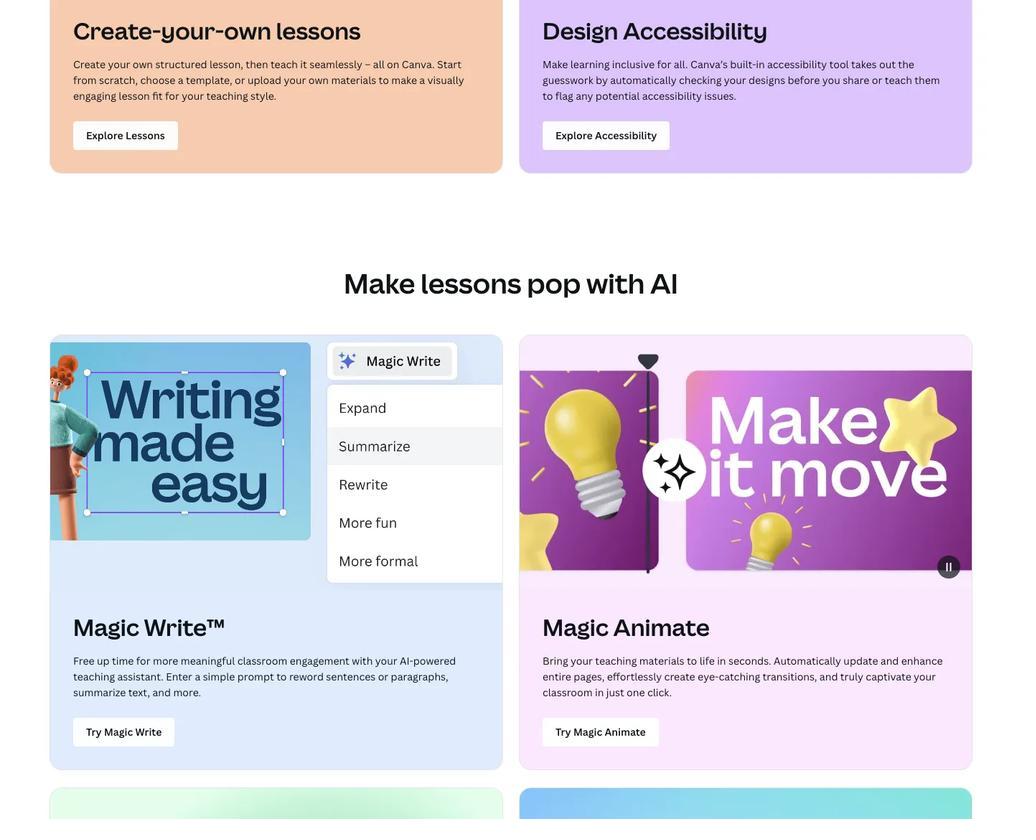 Task type: vqa. For each thing, say whether or not it's contained in the screenshot.
/
no



Task type: describe. For each thing, give the bounding box(es) containing it.
teach inside create your own structured lesson, then teach it seamlessly – all on canva. start from scratch, choose a template, or upload your own materials to make a visually engaging lesson fit for your teaching style.
[[271, 58, 298, 71]]

own for your
[[133, 58, 153, 71]]

structured
[[155, 58, 207, 71]]

make lessons pop with ai
[[344, 265, 678, 302]]

in inside "make learning inclusive for all. canva's built-in accessibility tool takes out the guesswork by automatically checking your designs before you share or teach them to flag any potential accessibility issues."
[[756, 58, 765, 71]]

share
[[843, 74, 870, 87]]

them
[[915, 74, 940, 87]]

the
[[898, 58, 915, 71]]

seamlessly
[[310, 58, 363, 71]]

life
[[700, 654, 715, 668]]

just
[[606, 686, 624, 699]]

animate
[[614, 612, 710, 642]]

transitions,
[[763, 670, 817, 683]]

out
[[880, 58, 896, 71]]

accessibility
[[623, 15, 768, 46]]

design accessibility
[[543, 15, 768, 46]]

effortlessly
[[607, 670, 662, 683]]

to inside create your own structured lesson, then teach it seamlessly – all on canva. start from scratch, choose a template, or upload your own materials to make a visually engaging lesson fit for your teaching style.
[[379, 74, 389, 87]]

pages,
[[574, 670, 605, 683]]

automatically
[[610, 74, 677, 87]]

enter
[[166, 670, 192, 683]]

on
[[387, 58, 400, 71]]

1 horizontal spatial and
[[820, 670, 838, 683]]

start
[[437, 58, 462, 71]]

entire
[[543, 670, 571, 683]]

up
[[97, 654, 110, 668]]

tool
[[830, 58, 849, 71]]

0 horizontal spatial accessibility
[[642, 89, 702, 103]]

write™
[[144, 612, 225, 642]]

bring
[[543, 654, 568, 668]]

all.
[[674, 58, 688, 71]]

create-
[[73, 15, 161, 46]]

lesson,
[[210, 58, 243, 71]]

your down the enhance
[[914, 670, 936, 683]]

to inside "make learning inclusive for all. canva's built-in accessibility tool takes out the guesswork by automatically checking your designs before you share or teach them to flag any potential accessibility issues."
[[543, 89, 553, 103]]

checking
[[679, 74, 722, 87]]

automatically
[[774, 654, 841, 668]]

a inside free up time for more meaningful classroom engagement with your ai-powered teaching assistant. enter a simple prompt to reword sentences or paragraphs, summarize text, and more.
[[195, 670, 201, 683]]

built-
[[730, 58, 756, 71]]

powered
[[413, 654, 456, 668]]

materials inside bring your teaching materials to life in seconds. automatically update and enhance entire pages, effortlessly create eye-catching transitions, and truly captivate your classroom in just one click.
[[640, 654, 685, 668]]

0 horizontal spatial in
[[595, 686, 604, 699]]

create-your-own lessons
[[73, 15, 361, 46]]

ai
[[650, 265, 678, 302]]

summarize
[[73, 686, 126, 699]]

reword
[[289, 670, 324, 683]]

or inside free up time for more meaningful classroom engagement with your ai-powered teaching assistant. enter a simple prompt to reword sentences or paragraphs, summarize text, and more.
[[378, 670, 389, 683]]

1 horizontal spatial in
[[717, 654, 726, 668]]

one
[[627, 686, 645, 699]]

own for your-
[[224, 15, 271, 46]]

eye-
[[698, 670, 719, 683]]

and inside free up time for more meaningful classroom engagement with your ai-powered teaching assistant. enter a simple prompt to reword sentences or paragraphs, summarize text, and more.
[[153, 686, 171, 699]]

2 horizontal spatial a
[[420, 74, 425, 87]]

–
[[365, 58, 371, 71]]

update
[[844, 654, 878, 668]]

your inside free up time for more meaningful classroom engagement with your ai-powered teaching assistant. enter a simple prompt to reword sentences or paragraphs, summarize text, and more.
[[375, 654, 397, 668]]

your-
[[161, 15, 224, 46]]

your down template, in the top left of the page
[[182, 89, 204, 103]]

any
[[576, 89, 593, 103]]

create your own structured lesson, then teach it seamlessly – all on canva. start from scratch, choose a template, or upload your own materials to make a visually engaging lesson fit for your teaching style.
[[73, 58, 464, 103]]

lesson
[[119, 89, 150, 103]]

0 horizontal spatial a
[[178, 74, 184, 87]]

make for make lessons pop with ai
[[344, 265, 415, 302]]

make learning inclusive for all. canva's built-in accessibility tool takes out the guesswork by automatically checking your designs before you share or teach them to flag any potential accessibility issues.
[[543, 58, 940, 103]]

scratch,
[[99, 74, 138, 87]]

with inside free up time for more meaningful classroom engagement with your ai-powered teaching assistant. enter a simple prompt to reword sentences or paragraphs, summarize text, and more.
[[352, 654, 373, 668]]

prompt
[[237, 670, 274, 683]]

text,
[[128, 686, 150, 699]]

fit
[[152, 89, 163, 103]]

template,
[[186, 74, 232, 87]]

for inside create your own structured lesson, then teach it seamlessly – all on canva. start from scratch, choose a template, or upload your own materials to make a visually engaging lesson fit for your teaching style.
[[165, 89, 179, 103]]

make
[[392, 74, 417, 87]]



Task type: locate. For each thing, give the bounding box(es) containing it.
captivate
[[866, 670, 912, 683]]

2 horizontal spatial own
[[309, 74, 329, 87]]

your left ai-
[[375, 654, 397, 668]]

0 vertical spatial lessons
[[276, 15, 361, 46]]

0 horizontal spatial teach
[[271, 58, 298, 71]]

you
[[823, 74, 841, 87]]

0 vertical spatial in
[[756, 58, 765, 71]]

magic for magic animate
[[543, 612, 609, 642]]

in
[[756, 58, 765, 71], [717, 654, 726, 668], [595, 686, 604, 699]]

meaningful
[[181, 654, 235, 668]]

it
[[300, 58, 307, 71]]

your up scratch,
[[108, 58, 130, 71]]

seconds.
[[729, 654, 772, 668]]

engaging
[[73, 89, 116, 103]]

own up choose
[[133, 58, 153, 71]]

pop
[[527, 265, 581, 302]]

teach left it
[[271, 58, 298, 71]]

issues.
[[705, 89, 737, 103]]

free
[[73, 654, 95, 668]]

a right enter
[[195, 670, 201, 683]]

2 horizontal spatial for
[[657, 58, 672, 71]]

0 horizontal spatial and
[[153, 686, 171, 699]]

flag
[[556, 89, 574, 103]]

1 vertical spatial own
[[133, 58, 153, 71]]

or inside "make learning inclusive for all. canva's built-in accessibility tool takes out the guesswork by automatically checking your designs before you share or teach them to flag any potential accessibility issues."
[[872, 74, 883, 87]]

1 horizontal spatial teaching
[[206, 89, 248, 103]]

0 vertical spatial accessibility
[[768, 58, 827, 71]]

a
[[178, 74, 184, 87], [420, 74, 425, 87], [195, 670, 201, 683]]

for up assistant.
[[136, 654, 151, 668]]

a down canva.
[[420, 74, 425, 87]]

upload
[[248, 74, 282, 87]]

visually
[[428, 74, 464, 87]]

for for accessibility
[[657, 58, 672, 71]]

magic up 'up'
[[73, 612, 139, 642]]

magic write™
[[73, 612, 225, 642]]

1 vertical spatial and
[[820, 670, 838, 683]]

create
[[665, 670, 696, 683]]

classroom inside bring your teaching materials to life in seconds. automatically update and enhance entire pages, effortlessly create eye-catching transitions, and truly captivate your classroom in just one click.
[[543, 686, 593, 699]]

magic up bring
[[543, 612, 609, 642]]

from
[[73, 74, 97, 87]]

takes
[[852, 58, 877, 71]]

in left just
[[595, 686, 604, 699]]

to
[[379, 74, 389, 87], [543, 89, 553, 103], [687, 654, 697, 668], [277, 670, 287, 683]]

engagement
[[290, 654, 350, 668]]

designs
[[749, 74, 786, 87]]

and left the truly
[[820, 670, 838, 683]]

1 horizontal spatial accessibility
[[768, 58, 827, 71]]

1 vertical spatial accessibility
[[642, 89, 702, 103]]

choose
[[140, 74, 175, 87]]

lessons
[[276, 15, 361, 46], [421, 265, 522, 302]]

0 vertical spatial and
[[881, 654, 899, 668]]

or inside create your own structured lesson, then teach it seamlessly – all on canva. start from scratch, choose a template, or upload your own materials to make a visually engaging lesson fit for your teaching style.
[[235, 74, 245, 87]]

for inside free up time for more meaningful classroom engagement with your ai-powered teaching assistant. enter a simple prompt to reword sentences or paragraphs, summarize text, and more.
[[136, 654, 151, 668]]

1 horizontal spatial make
[[543, 58, 568, 71]]

make for make learning inclusive for all. canva's built-in accessibility tool takes out the guesswork by automatically checking your designs before you share or teach them to flag any potential accessibility issues.
[[543, 58, 568, 71]]

2 horizontal spatial in
[[756, 58, 765, 71]]

1 vertical spatial teaching
[[595, 654, 637, 668]]

0 horizontal spatial lessons
[[276, 15, 361, 46]]

1 horizontal spatial for
[[165, 89, 179, 103]]

by
[[596, 74, 608, 87]]

own down seamlessly
[[309, 74, 329, 87]]

teach down the
[[885, 74, 912, 87]]

and
[[881, 654, 899, 668], [820, 670, 838, 683], [153, 686, 171, 699]]

in right life
[[717, 654, 726, 668]]

or down out
[[872, 74, 883, 87]]

2 horizontal spatial and
[[881, 654, 899, 668]]

canva.
[[402, 58, 435, 71]]

2 horizontal spatial or
[[872, 74, 883, 87]]

teach
[[271, 58, 298, 71], [885, 74, 912, 87]]

1 horizontal spatial a
[[195, 670, 201, 683]]

more.
[[173, 686, 201, 699]]

canva's
[[691, 58, 728, 71]]

to left flag
[[543, 89, 553, 103]]

1 horizontal spatial own
[[224, 15, 271, 46]]

1 horizontal spatial materials
[[640, 654, 685, 668]]

materials down –
[[331, 74, 376, 87]]

own
[[224, 15, 271, 46], [133, 58, 153, 71], [309, 74, 329, 87]]

click.
[[648, 686, 672, 699]]

for inside "make learning inclusive for all. canva's built-in accessibility tool takes out the guesswork by automatically checking your designs before you share or teach them to flag any potential accessibility issues."
[[657, 58, 672, 71]]

or right sentences
[[378, 670, 389, 683]]

1 horizontal spatial with
[[587, 265, 645, 302]]

in up designs
[[756, 58, 765, 71]]

a down structured
[[178, 74, 184, 87]]

teaching inside create your own structured lesson, then teach it seamlessly – all on canva. start from scratch, choose a template, or upload your own materials to make a visually engaging lesson fit for your teaching style.
[[206, 89, 248, 103]]

more
[[153, 654, 178, 668]]

2 horizontal spatial teaching
[[595, 654, 637, 668]]

with
[[587, 265, 645, 302], [352, 654, 373, 668]]

truly
[[841, 670, 864, 683]]

create
[[73, 58, 106, 71]]

1 vertical spatial with
[[352, 654, 373, 668]]

own up 'then'
[[224, 15, 271, 46]]

0 horizontal spatial or
[[235, 74, 245, 87]]

to left life
[[687, 654, 697, 668]]

materials up create
[[640, 654, 685, 668]]

1 vertical spatial in
[[717, 654, 726, 668]]

1 horizontal spatial teach
[[885, 74, 912, 87]]

0 vertical spatial teach
[[271, 58, 298, 71]]

0 horizontal spatial own
[[133, 58, 153, 71]]

1 vertical spatial make
[[344, 265, 415, 302]]

teaching inside free up time for more meaningful classroom engagement with your ai-powered teaching assistant. enter a simple prompt to reword sentences or paragraphs, summarize text, and more.
[[73, 670, 115, 683]]

your down built- at the top of page
[[724, 74, 746, 87]]

enhance
[[902, 654, 943, 668]]

before
[[788, 74, 820, 87]]

then
[[246, 58, 268, 71]]

teaching up summarize
[[73, 670, 115, 683]]

1 horizontal spatial classroom
[[543, 686, 593, 699]]

0 vertical spatial teaching
[[206, 89, 248, 103]]

teaching
[[206, 89, 248, 103], [595, 654, 637, 668], [73, 670, 115, 683]]

your inside "make learning inclusive for all. canva's built-in accessibility tool takes out the guesswork by automatically checking your designs before you share or teach them to flag any potential accessibility issues."
[[724, 74, 746, 87]]

0 vertical spatial with
[[587, 265, 645, 302]]

2 vertical spatial own
[[309, 74, 329, 87]]

and up captivate
[[881, 654, 899, 668]]

0 vertical spatial make
[[543, 58, 568, 71]]

magic animate
[[543, 612, 710, 642]]

for left all.
[[657, 58, 672, 71]]

1 vertical spatial for
[[165, 89, 179, 103]]

0 vertical spatial classroom
[[237, 654, 287, 668]]

2 vertical spatial teaching
[[73, 670, 115, 683]]

your up pages,
[[571, 654, 593, 668]]

1 vertical spatial classroom
[[543, 686, 593, 699]]

with up sentences
[[352, 654, 373, 668]]

for
[[657, 58, 672, 71], [165, 89, 179, 103], [136, 654, 151, 668]]

1 horizontal spatial lessons
[[421, 265, 522, 302]]

for for write™
[[136, 654, 151, 668]]

1 vertical spatial materials
[[640, 654, 685, 668]]

catching
[[719, 670, 760, 683]]

2 vertical spatial in
[[595, 686, 604, 699]]

or down lesson,
[[235, 74, 245, 87]]

make inside "make learning inclusive for all. canva's built-in accessibility tool takes out the guesswork by automatically checking your designs before you share or teach them to flag any potential accessibility issues."
[[543, 58, 568, 71]]

to left reword
[[277, 670, 287, 683]]

sentences
[[326, 670, 376, 683]]

2 vertical spatial for
[[136, 654, 151, 668]]

all
[[373, 58, 385, 71]]

your down it
[[284, 74, 306, 87]]

materials inside create your own structured lesson, then teach it seamlessly – all on canva. start from scratch, choose a template, or upload your own materials to make a visually engaging lesson fit for your teaching style.
[[331, 74, 376, 87]]

0 vertical spatial materials
[[331, 74, 376, 87]]

1 vertical spatial lessons
[[421, 265, 522, 302]]

classroom down entire
[[543, 686, 593, 699]]

or
[[235, 74, 245, 87], [872, 74, 883, 87], [378, 670, 389, 683]]

0 horizontal spatial magic
[[73, 612, 139, 642]]

for right 'fit'
[[165, 89, 179, 103]]

materials
[[331, 74, 376, 87], [640, 654, 685, 668]]

simple
[[203, 670, 235, 683]]

and right text,
[[153, 686, 171, 699]]

classroom inside free up time for more meaningful classroom engagement with your ai-powered teaching assistant. enter a simple prompt to reword sentences or paragraphs, summarize text, and more.
[[237, 654, 287, 668]]

guesswork
[[543, 74, 594, 87]]

classroom up prompt
[[237, 654, 287, 668]]

0 horizontal spatial teaching
[[73, 670, 115, 683]]

accessibility up "before"
[[768, 58, 827, 71]]

assistant.
[[117, 670, 164, 683]]

ai-
[[400, 654, 413, 668]]

your
[[108, 58, 130, 71], [284, 74, 306, 87], [724, 74, 746, 87], [182, 89, 204, 103], [375, 654, 397, 668], [571, 654, 593, 668], [914, 670, 936, 683]]

to inside bring your teaching materials to life in seconds. automatically update and enhance entire pages, effortlessly create eye-catching transitions, and truly captivate your classroom in just one click.
[[687, 654, 697, 668]]

0 horizontal spatial make
[[344, 265, 415, 302]]

paragraphs,
[[391, 670, 448, 683]]

teaching down template, in the top left of the page
[[206, 89, 248, 103]]

time
[[112, 654, 134, 668]]

1 horizontal spatial magic
[[543, 612, 609, 642]]

magic
[[73, 612, 139, 642], [543, 612, 609, 642]]

0 horizontal spatial classroom
[[237, 654, 287, 668]]

with left ai
[[587, 265, 645, 302]]

inclusive
[[612, 58, 655, 71]]

teach inside "make learning inclusive for all. canva's built-in accessibility tool takes out the guesswork by automatically checking your designs before you share or teach them to flag any potential accessibility issues."
[[885, 74, 912, 87]]

teaching inside bring your teaching materials to life in seconds. automatically update and enhance entire pages, effortlessly create eye-catching transitions, and truly captivate your classroom in just one click.
[[595, 654, 637, 668]]

1 horizontal spatial or
[[378, 670, 389, 683]]

to down all
[[379, 74, 389, 87]]

2 magic from the left
[[543, 612, 609, 642]]

potential
[[596, 89, 640, 103]]

accessibility
[[768, 58, 827, 71], [642, 89, 702, 103]]

0 horizontal spatial materials
[[331, 74, 376, 87]]

magic for magic write™
[[73, 612, 139, 642]]

teaching up effortlessly
[[595, 654, 637, 668]]

learning
[[571, 58, 610, 71]]

to inside free up time for more meaningful classroom engagement with your ai-powered teaching assistant. enter a simple prompt to reword sentences or paragraphs, summarize text, and more.
[[277, 670, 287, 683]]

bring your teaching materials to life in seconds. automatically update and enhance entire pages, effortlessly create eye-catching transitions, and truly captivate your classroom in just one click.
[[543, 654, 943, 699]]

design
[[543, 15, 618, 46]]

0 vertical spatial own
[[224, 15, 271, 46]]

style.
[[251, 89, 277, 103]]

1 magic from the left
[[73, 612, 139, 642]]

1 vertical spatial teach
[[885, 74, 912, 87]]

0 horizontal spatial with
[[352, 654, 373, 668]]

0 vertical spatial for
[[657, 58, 672, 71]]

2 vertical spatial and
[[153, 686, 171, 699]]

0 horizontal spatial for
[[136, 654, 151, 668]]

free up time for more meaningful classroom engagement with your ai-powered teaching assistant. enter a simple prompt to reword sentences or paragraphs, summarize text, and more.
[[73, 654, 456, 699]]

accessibility down checking
[[642, 89, 702, 103]]



